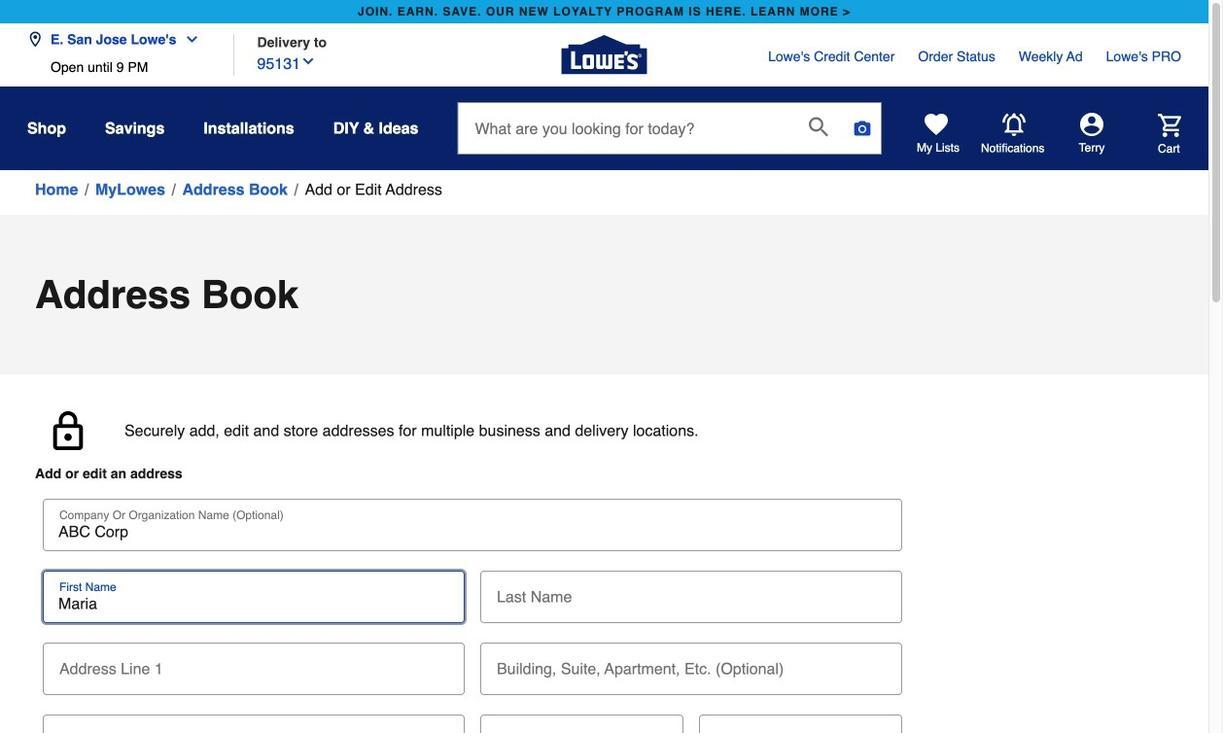 Task type: locate. For each thing, give the bounding box(es) containing it.
None search field
[[457, 102, 882, 173]]

LastName text field
[[488, 571, 894, 613]]

0 vertical spatial chevron down image
[[176, 32, 200, 47]]

Search Query text field
[[458, 103, 793, 154]]

FirstName text field
[[51, 594, 457, 613]]

0 horizontal spatial chevron down image
[[176, 32, 200, 47]]

main content
[[0, 170, 1209, 733]]

line2 text field
[[488, 643, 894, 685]]

chevron down image
[[176, 32, 200, 47], [300, 53, 316, 69]]

1 vertical spatial chevron down image
[[300, 53, 316, 69]]

1 horizontal spatial chevron down image
[[300, 53, 316, 69]]

lowe's home improvement lists image
[[925, 113, 948, 136]]

line1 text field
[[51, 643, 457, 685]]



Task type: vqa. For each thing, say whether or not it's contained in the screenshot.
Lawn & Garden link
no



Task type: describe. For each thing, give the bounding box(es) containing it.
lowe's home improvement notification center image
[[1002, 113, 1026, 136]]

location image
[[27, 32, 43, 47]]

companyName text field
[[51, 522, 894, 542]]

search image
[[809, 117, 828, 136]]

lowe's home improvement cart image
[[1158, 114, 1181, 137]]

lowe's home improvement logo image
[[561, 12, 647, 98]]

camera image
[[853, 119, 872, 138]]



